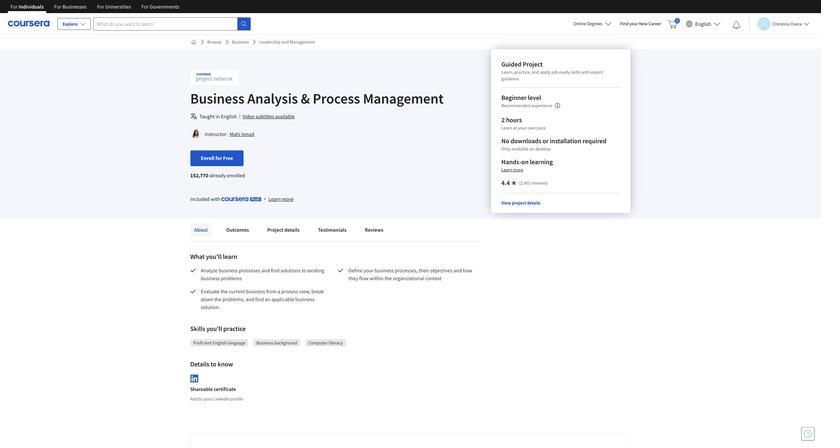 Task type: locate. For each thing, give the bounding box(es) containing it.
0 vertical spatial the
[[385, 275, 392, 282]]

1 horizontal spatial to
[[211, 360, 216, 368]]

find
[[271, 267, 280, 274], [255, 296, 264, 303]]

your right at
[[518, 125, 527, 131]]

and left how
[[454, 267, 462, 274]]

christina overa
[[773, 21, 802, 27]]

learn down hands-
[[502, 167, 512, 173]]

to left know
[[211, 360, 216, 368]]

What do you want to learn? text field
[[93, 17, 238, 30]]

banner navigation
[[5, 0, 185, 13]]

business analysis & process management
[[190, 90, 444, 108]]

within
[[370, 275, 384, 282]]

0 horizontal spatial project
[[267, 227, 284, 233]]

business up problems
[[219, 267, 238, 274]]

for
[[10, 3, 18, 10], [54, 3, 61, 10], [97, 3, 104, 10], [141, 3, 149, 10]]

for left businesses
[[54, 3, 61, 10]]

4 for from the left
[[141, 3, 149, 10]]

existing
[[308, 267, 324, 274]]

0 vertical spatial available
[[275, 113, 295, 120]]

current
[[229, 288, 245, 295]]

available down downloads
[[511, 146, 529, 152]]

1 horizontal spatial learn more link
[[502, 167, 523, 173]]

on down downloads
[[530, 146, 535, 152]]

0 horizontal spatial find
[[255, 296, 264, 303]]

more down hands-
[[513, 167, 523, 173]]

objectives
[[430, 267, 453, 274]]

proficient
[[193, 340, 212, 346]]

business
[[219, 267, 238, 274], [375, 267, 394, 274], [201, 275, 220, 282], [246, 288, 265, 295], [295, 296, 315, 303]]

show notifications image
[[733, 21, 741, 29]]

project down • learn more
[[267, 227, 284, 233]]

businesses
[[62, 3, 87, 10]]

job-
[[552, 69, 559, 75]]

for left governments
[[141, 3, 149, 10]]

with inside guided project learn, practice, and apply job-ready skills with expert guidance
[[582, 69, 590, 75]]

business right browse
[[232, 39, 249, 45]]

and
[[282, 39, 289, 45], [532, 69, 539, 75], [262, 267, 270, 274], [454, 267, 462, 274], [246, 296, 254, 303]]

what
[[190, 252, 205, 261]]

1 vertical spatial learn
[[502, 167, 512, 173]]

business link
[[229, 36, 252, 48]]

0 vertical spatial management
[[290, 39, 315, 45]]

online degrees
[[574, 21, 603, 27]]

0 horizontal spatial more
[[282, 196, 294, 202]]

learn more link
[[502, 167, 523, 173], [269, 195, 294, 203]]

and right the processes
[[262, 267, 270, 274]]

video
[[243, 113, 255, 120]]

152,770 already enrolled
[[190, 172, 245, 179]]

1 horizontal spatial details
[[527, 200, 541, 206]]

browse
[[207, 39, 222, 45]]

linkedin
[[213, 396, 230, 402]]

0 vertical spatial learn
[[502, 125, 512, 131]]

to for know
[[211, 360, 216, 368]]

to
[[302, 267, 306, 274], [211, 360, 216, 368], [199, 396, 203, 402]]

0 horizontal spatial management
[[290, 39, 315, 45]]

2 horizontal spatial to
[[302, 267, 306, 274]]

find
[[620, 21, 629, 27]]

context
[[426, 275, 442, 282]]

1 vertical spatial you'll
[[207, 325, 222, 333]]

from
[[266, 288, 277, 295]]

problems
[[221, 275, 242, 282]]

management
[[290, 39, 315, 45], [363, 90, 444, 108]]

evaluate the current business from a process view, break down the problems, and find an applicable business solution.
[[201, 288, 325, 311]]

applicable
[[272, 296, 294, 303]]

1 horizontal spatial with
[[582, 69, 590, 75]]

and left apply
[[532, 69, 539, 75]]

for
[[215, 155, 222, 161]]

computer literacy
[[309, 340, 343, 346]]

business for business background
[[257, 340, 273, 346]]

the up solution.
[[214, 296, 222, 303]]

1 vertical spatial more
[[282, 196, 294, 202]]

pace
[[537, 125, 546, 131]]

solution.
[[201, 304, 220, 311]]

find inside analyze business processes and find solutions to existing business problems
[[271, 267, 280, 274]]

coursera plus image
[[221, 197, 261, 201]]

0 vertical spatial project
[[523, 60, 543, 68]]

your right find
[[630, 21, 638, 27]]

0 vertical spatial details
[[527, 200, 541, 206]]

2 vertical spatial to
[[199, 396, 203, 402]]

define
[[349, 267, 363, 274]]

0 horizontal spatial on
[[522, 158, 529, 166]]

language
[[228, 340, 245, 346]]

2 for from the left
[[54, 3, 61, 10]]

1 vertical spatial find
[[255, 296, 264, 303]]

christina
[[773, 21, 790, 27]]

shopping cart: 1 item image
[[668, 18, 681, 29]]

already
[[210, 172, 226, 179]]

for left universities
[[97, 3, 104, 10]]

information about difficulty level pre-requisites. image
[[555, 103, 560, 108]]

only
[[502, 146, 511, 152]]

(2,402
[[519, 180, 531, 186]]

1 horizontal spatial project
[[523, 60, 543, 68]]

to inside analyze business processes and find solutions to existing business problems
[[302, 267, 306, 274]]

1 vertical spatial details
[[285, 227, 300, 233]]

business background
[[257, 340, 297, 346]]

find left solutions
[[271, 267, 280, 274]]

help center image
[[804, 430, 812, 438]]

0 horizontal spatial details
[[285, 227, 300, 233]]

1 vertical spatial available
[[511, 146, 529, 152]]

1 vertical spatial business
[[190, 90, 245, 108]]

business up in
[[190, 90, 245, 108]]

0 horizontal spatial learn more link
[[269, 195, 294, 203]]

0 vertical spatial business
[[232, 39, 249, 45]]

business left background
[[257, 340, 273, 346]]

outcomes link
[[222, 223, 253, 237]]

english right the shopping cart: 1 item "image"
[[696, 20, 712, 27]]

1 horizontal spatial on
[[530, 146, 535, 152]]

1 horizontal spatial available
[[511, 146, 529, 152]]

available right the subtitles
[[275, 113, 295, 120]]

1 vertical spatial on
[[522, 158, 529, 166]]

to left existing
[[302, 267, 306, 274]]

you'll
[[206, 252, 222, 261], [207, 325, 222, 333]]

on left learning
[[522, 158, 529, 166]]

no downloads or installation required only available on desktop
[[502, 137, 607, 152]]

to for your
[[199, 396, 203, 402]]

mahi ismail image
[[191, 129, 201, 139]]

english right in
[[221, 113, 237, 120]]

about
[[194, 227, 208, 233]]

coursera image
[[8, 18, 50, 29]]

3 for from the left
[[97, 3, 104, 10]]

learn left at
[[502, 125, 512, 131]]

and inside guided project learn, practice, and apply job-ready skills with expert guidance
[[532, 69, 539, 75]]

0 vertical spatial english
[[696, 20, 712, 27]]

2 vertical spatial business
[[257, 340, 273, 346]]

on inside no downloads or installation required only available on desktop
[[530, 146, 535, 152]]

business up within
[[375, 267, 394, 274]]

or
[[543, 137, 549, 145]]

2 vertical spatial english
[[213, 340, 227, 346]]

the inside define your business processes, their objectives and how they flow within the organizational context
[[385, 275, 392, 282]]

skills you'll practice
[[190, 325, 246, 333]]

1 for from the left
[[10, 3, 18, 10]]

0 horizontal spatial to
[[199, 396, 203, 402]]

find left an
[[255, 296, 264, 303]]

1 vertical spatial management
[[363, 90, 444, 108]]

with right skills
[[582, 69, 590, 75]]

4.4
[[502, 179, 510, 187]]

you'll up analyze
[[206, 252, 222, 261]]

english
[[696, 20, 712, 27], [221, 113, 237, 120], [213, 340, 227, 346]]

to right the add
[[199, 396, 203, 402]]

a
[[278, 288, 280, 295]]

None search field
[[93, 17, 251, 30]]

and right leadership at left top
[[282, 39, 289, 45]]

and right problems,
[[246, 296, 254, 303]]

evaluate
[[201, 288, 220, 295]]

on inside hands-on learning learn more
[[522, 158, 529, 166]]

learn
[[502, 125, 512, 131], [502, 167, 512, 173], [269, 196, 281, 202]]

details to know
[[190, 360, 233, 368]]

0 vertical spatial find
[[271, 267, 280, 274]]

business inside define your business processes, their objectives and how they flow within the organizational context
[[375, 267, 394, 274]]

1 horizontal spatial find
[[271, 267, 280, 274]]

project
[[512, 200, 526, 206]]

they
[[349, 275, 358, 282]]

project details link
[[263, 223, 304, 237]]

what you'll learn
[[190, 252, 237, 261]]

learn more link right •
[[269, 195, 294, 203]]

mahi ismail link
[[230, 131, 255, 137]]

details
[[527, 200, 541, 206], [285, 227, 300, 233]]

0 vertical spatial on
[[530, 146, 535, 152]]

1 vertical spatial to
[[211, 360, 216, 368]]

1 vertical spatial with
[[211, 196, 220, 202]]

business inside business link
[[232, 39, 249, 45]]

0 horizontal spatial available
[[275, 113, 295, 120]]

the right within
[[385, 275, 392, 282]]

0 vertical spatial more
[[513, 167, 523, 173]]

certificate
[[214, 386, 236, 392]]

0 vertical spatial you'll
[[206, 252, 222, 261]]

leadership and management
[[259, 39, 315, 45]]

english down skills you'll practice
[[213, 340, 227, 346]]

desktop
[[536, 146, 551, 152]]

add to your linkedin profile
[[190, 396, 243, 402]]

your up "flow"
[[364, 267, 374, 274]]

1 vertical spatial learn more link
[[269, 195, 294, 203]]

learn right •
[[269, 196, 281, 202]]

1 horizontal spatial more
[[513, 167, 523, 173]]

business down view,
[[295, 296, 315, 303]]

learn more link down hands-
[[502, 167, 523, 173]]

their
[[419, 267, 429, 274]]

0 horizontal spatial with
[[211, 196, 220, 202]]

flow
[[359, 275, 369, 282]]

with right included
[[211, 196, 220, 202]]

with
[[582, 69, 590, 75], [211, 196, 220, 202]]

2 vertical spatial learn
[[269, 196, 281, 202]]

more right •
[[282, 196, 294, 202]]

skills
[[190, 325, 205, 333]]

on
[[530, 146, 535, 152], [522, 158, 529, 166]]

0 vertical spatial with
[[582, 69, 590, 75]]

the up problems,
[[221, 288, 228, 295]]

view
[[502, 200, 511, 206]]

project up practice, in the right of the page
[[523, 60, 543, 68]]

experience
[[532, 103, 553, 109]]

•
[[264, 195, 266, 203]]

individuals
[[19, 3, 44, 10]]

for left individuals
[[10, 3, 18, 10]]

0 vertical spatial to
[[302, 267, 306, 274]]

recommended experience
[[502, 103, 553, 109]]

you'll up proficient english language
[[207, 325, 222, 333]]

0 vertical spatial learn more link
[[502, 167, 523, 173]]

learn more link for learn
[[269, 195, 294, 203]]

and inside analyze business processes and find solutions to existing business problems
[[262, 267, 270, 274]]

your inside define your business processes, their objectives and how they flow within the organizational context
[[364, 267, 374, 274]]



Task type: describe. For each thing, give the bounding box(es) containing it.
for universities
[[97, 3, 131, 10]]

apply
[[540, 69, 551, 75]]

learning
[[530, 158, 553, 166]]

about link
[[190, 223, 212, 237]]

processes
[[239, 267, 260, 274]]

down
[[201, 296, 213, 303]]

more inside • learn more
[[282, 196, 294, 202]]

2 vertical spatial the
[[214, 296, 222, 303]]

outcomes
[[226, 227, 249, 233]]

for businesses
[[54, 3, 87, 10]]

your inside "link"
[[630, 21, 638, 27]]

know
[[218, 360, 233, 368]]

own
[[528, 125, 536, 131]]

guided project learn, practice, and apply job-ready skills with expert guidance
[[502, 60, 603, 82]]

and inside define your business processes, their objectives and how they flow within the organizational context
[[454, 267, 462, 274]]

instructor:
[[205, 131, 228, 137]]

your inside 2 hours learn at your own pace
[[518, 125, 527, 131]]

no
[[502, 137, 509, 145]]

testimonials
[[318, 227, 347, 233]]

you'll for skills
[[207, 325, 222, 333]]

for for businesses
[[54, 3, 61, 10]]

practice,
[[515, 69, 531, 75]]

expert
[[591, 69, 603, 75]]

enroll for free button
[[190, 151, 244, 166]]

hours
[[506, 116, 522, 124]]

hands-on learning learn more
[[502, 158, 553, 173]]

beginner level
[[502, 93, 541, 102]]

project details
[[267, 227, 300, 233]]

for for governments
[[141, 3, 149, 10]]

learn inside 2 hours learn at your own pace
[[502, 125, 512, 131]]

business for business
[[232, 39, 249, 45]]

• learn more
[[264, 195, 294, 203]]

practice
[[223, 325, 246, 333]]

&
[[301, 90, 310, 108]]

for for universities
[[97, 3, 104, 10]]

taught in english
[[200, 113, 237, 120]]

1 vertical spatial project
[[267, 227, 284, 233]]

your down shareable certificate
[[204, 396, 212, 402]]

(2,402 reviews)
[[519, 180, 548, 186]]

home image
[[191, 39, 196, 45]]

hands-
[[502, 158, 522, 166]]

reviews)
[[532, 180, 548, 186]]

shareable certificate
[[190, 386, 236, 392]]

enroll for free
[[201, 155, 233, 161]]

profile
[[231, 396, 243, 402]]

1 vertical spatial the
[[221, 288, 228, 295]]

view project details
[[502, 200, 541, 206]]

project inside guided project learn, practice, and apply job-ready skills with expert guidance
[[523, 60, 543, 68]]

break
[[312, 288, 324, 295]]

literacy
[[329, 340, 343, 346]]

analyze business processes and find solutions to existing business problems
[[201, 267, 325, 282]]

available inside no downloads or installation required only available on desktop
[[511, 146, 529, 152]]

you'll for what
[[206, 252, 222, 261]]

english inside button
[[696, 20, 712, 27]]

at
[[513, 125, 517, 131]]

details
[[190, 360, 209, 368]]

learn more link for on
[[502, 167, 523, 173]]

more inside hands-on learning learn more
[[513, 167, 523, 173]]

enroll
[[201, 155, 214, 161]]

reviews link
[[361, 223, 387, 237]]

add
[[190, 396, 198, 402]]

overa
[[791, 21, 802, 27]]

online
[[574, 21, 586, 27]]

subtitles
[[256, 113, 274, 120]]

coursera project network image
[[190, 70, 238, 85]]

background
[[274, 340, 297, 346]]

1 horizontal spatial management
[[363, 90, 444, 108]]

solutions
[[281, 267, 301, 274]]

english button
[[684, 13, 723, 34]]

view project details link
[[502, 200, 541, 206]]

christina overa button
[[749, 17, 809, 30]]

guided
[[502, 60, 522, 68]]

testimonials link
[[314, 223, 351, 237]]

downloads
[[511, 137, 542, 145]]

required
[[583, 137, 607, 145]]

processes,
[[395, 267, 418, 274]]

instructor: mahi ismail
[[205, 131, 255, 137]]

learn inside hands-on learning learn more
[[502, 167, 512, 173]]

leadership
[[259, 39, 281, 45]]

video subtitles available button
[[243, 112, 295, 120]]

enrolled
[[227, 172, 245, 179]]

an
[[265, 296, 270, 303]]

business down analyze
[[201, 275, 220, 282]]

find your new career link
[[617, 20, 665, 28]]

browse link
[[205, 36, 224, 48]]

find your new career
[[620, 21, 662, 27]]

available inside button
[[275, 113, 295, 120]]

find inside evaluate the current business from a process view, break down the problems, and find an applicable business solution.
[[255, 296, 264, 303]]

mahi
[[230, 131, 240, 137]]

organizational
[[393, 275, 424, 282]]

learn inside • learn more
[[269, 196, 281, 202]]

business for business analysis & process management
[[190, 90, 245, 108]]

universities
[[105, 3, 131, 10]]

process
[[313, 90, 360, 108]]

free
[[223, 155, 233, 161]]

for governments
[[141, 3, 179, 10]]

ismail
[[241, 131, 255, 137]]

proficient english language
[[193, 340, 245, 346]]

taught
[[200, 113, 215, 120]]

1 vertical spatial english
[[221, 113, 237, 120]]

computer
[[309, 340, 328, 346]]

skills
[[571, 69, 581, 75]]

online degrees button
[[568, 16, 617, 31]]

business up an
[[246, 288, 265, 295]]

ready
[[559, 69, 570, 75]]

for for individuals
[[10, 3, 18, 10]]

and inside evaluate the current business from a process view, break down the problems, and find an applicable business solution.
[[246, 296, 254, 303]]



Task type: vqa. For each thing, say whether or not it's contained in the screenshot.
Testimonials
yes



